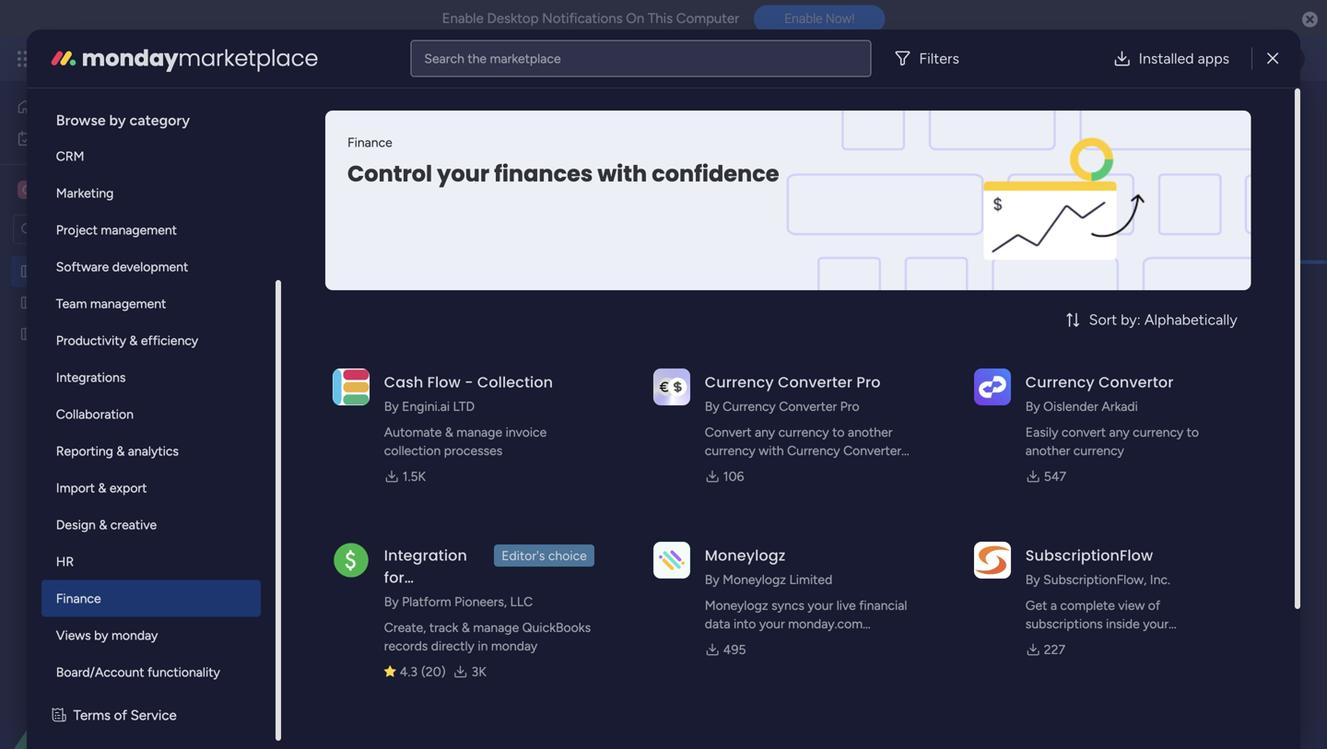 Task type: locate. For each thing, give the bounding box(es) containing it.
1 vertical spatial team
[[56, 296, 87, 312]]

no value
[[506, 629, 558, 645]]

software development option
[[41, 248, 261, 285]]

- right "11"
[[807, 364, 811, 376]]

1 subscriptionflow from the top
[[1026, 545, 1154, 566]]

website
[[43, 326, 91, 342]]

1 vertical spatial moneylogz
[[723, 572, 786, 588]]

1 vertical spatial quickbooks
[[522, 620, 591, 636]]

see plans image
[[306, 49, 322, 69]]

public board image for digital asset management (dam)
[[19, 263, 37, 280]]

& for productivity
[[129, 333, 138, 348]]

management up development
[[101, 222, 177, 238]]

1 vertical spatial pro
[[840, 399, 860, 414]]

1 vertical spatial digital
[[43, 264, 80, 279]]

with inside get a complete view of subscriptions inside your monday.com interface with subscriptionflow app
[[1159, 635, 1184, 650]]

- inside 'cash flow - collection by engini.ai ltd'
[[465, 372, 473, 393]]

apps
[[1198, 50, 1230, 67]]

public board image down public board icon
[[19, 325, 37, 343]]

2 enable from the left
[[785, 11, 823, 26]]

pro right 17
[[857, 372, 881, 393]]

0 vertical spatial another
[[848, 425, 893, 440]]

option up w10
[[646, 287, 718, 317]]

your
[[437, 159, 489, 189], [1143, 616, 1169, 632]]

0 vertical spatial subscriptionflow
[[1026, 545, 1154, 566]]

0 vertical spatial of
[[463, 140, 475, 155]]

Digital asset management (DAM) field
[[276, 95, 773, 136]]

by right browse
[[109, 112, 126, 129]]

4 right w10
[[688, 364, 694, 376]]

1 vertical spatial automate
[[384, 425, 442, 440]]

finance
[[347, 135, 392, 150], [56, 591, 101, 607]]

app logo image for subscriptionflow
[[974, 542, 1011, 579]]

your down the view
[[1143, 616, 1169, 632]]

of right package
[[463, 140, 475, 155]]

manage up in
[[473, 620, 519, 636]]

0 vertical spatial with
[[598, 159, 647, 189]]

pro.
[[705, 461, 727, 477]]

manage up processes
[[457, 425, 503, 440]]

asset right new
[[317, 222, 347, 238]]

new asset button
[[279, 215, 355, 245]]

quickbooks up track
[[384, 590, 471, 610]]

asset up package
[[379, 95, 458, 136]]

converter
[[778, 372, 853, 393], [779, 399, 837, 414], [844, 443, 902, 459]]

Workload field
[[301, 290, 392, 314]]

monday right in
[[491, 638, 538, 654]]

moneylogz
[[705, 545, 786, 566], [723, 572, 786, 588]]

2 vertical spatial asset
[[83, 264, 114, 279]]

package
[[411, 140, 460, 155]]

editor's choice
[[502, 548, 587, 564]]

1 horizontal spatial team
[[397, 173, 428, 189]]

monday up board/account functionality
[[112, 628, 158, 643]]

/ for 1
[[1241, 108, 1246, 124]]

0 horizontal spatial team
[[56, 296, 87, 312]]

1 any from the left
[[755, 425, 775, 440]]

0 vertical spatial (dam)
[[675, 95, 769, 136]]

0 horizontal spatial with
[[598, 159, 647, 189]]

2 subscriptionflow from the top
[[1026, 653, 1126, 669]]

another down easily
[[1026, 443, 1071, 459]]

0 horizontal spatial by
[[94, 628, 108, 643]]

1 horizontal spatial quickbooks
[[522, 620, 591, 636]]

& inside "create, track & manage quickbooks records directly in monday"
[[462, 620, 470, 636]]

- right 12
[[367, 364, 371, 376]]

subscriptionflow by subscriptionflow, inc.
[[1026, 545, 1171, 588]]

automate inside "automate & manage invoice collection processes"
[[384, 425, 442, 440]]

of inside button
[[463, 140, 475, 155]]

currency down arkadi
[[1133, 425, 1184, 440]]

/ inside button
[[1241, 108, 1246, 124]]

ltd
[[453, 399, 475, 414]]

/ left 2
[[1231, 173, 1236, 189]]

engini.ai
[[402, 399, 450, 414]]

of inside get a complete view of subscriptions inside your monday.com interface with subscriptionflow app
[[1148, 598, 1161, 614]]

1 vertical spatial of
[[1148, 598, 1161, 614]]

1 vertical spatial converter
[[779, 399, 837, 414]]

2 horizontal spatial with
[[1159, 635, 1184, 650]]

category
[[130, 112, 190, 129]]

automate for automate & manage invoice collection processes
[[384, 425, 442, 440]]

547
[[1044, 469, 1067, 484]]

workload up the w7
[[306, 290, 387, 313]]

0 vertical spatial finance
[[347, 135, 392, 150]]

learn more about this package of templates here: https://youtu.be/9x6_kyyrn_e button
[[279, 136, 816, 159]]

team down this
[[397, 173, 428, 189]]

0 vertical spatial your
[[437, 159, 489, 189]]

crm
[[56, 148, 84, 164]]

1 horizontal spatial your
[[1143, 616, 1169, 632]]

collaboration
[[56, 407, 134, 422]]

invoice
[[506, 425, 547, 440]]

quickbooks down the llc on the bottom left of the page
[[522, 620, 591, 636]]

0 vertical spatial public board image
[[19, 263, 37, 280]]

0 vertical spatial 4
[[688, 364, 694, 376]]

1 enable from the left
[[442, 10, 484, 27]]

2 horizontal spatial of
[[1148, 598, 1161, 614]]

enable for enable now!
[[785, 11, 823, 26]]

views by monday option
[[41, 617, 261, 654]]

currency
[[705, 372, 774, 393], [1026, 372, 1095, 393], [723, 399, 776, 414], [787, 443, 840, 459]]

0 vertical spatial by
[[109, 112, 126, 129]]

(dam) inside list box
[[196, 264, 234, 279]]

with down "https://youtu.be/9x6_kyyrn_e"
[[598, 159, 647, 189]]

by inside option
[[94, 628, 108, 643]]

subscriptionflow down monday.com
[[1026, 653, 1126, 669]]

with down 'currency converter pro by currency converter pro'
[[759, 443, 784, 459]]

2 to from the left
[[1187, 425, 1199, 440]]

management up here:
[[465, 95, 667, 136]]

automate up the collection
[[384, 425, 442, 440]]

management
[[186, 48, 286, 69], [465, 95, 667, 136], [101, 222, 177, 238], [117, 264, 193, 279], [90, 296, 166, 312]]

about
[[350, 140, 384, 155]]

by inside moneylogz by moneylogz limited
[[705, 572, 720, 588]]

currency up oislender
[[1026, 372, 1095, 393]]

list box containing digital asset management (dam)
[[0, 252, 235, 599]]

0 vertical spatial /
[[1241, 108, 1246, 124]]

management right work at the left
[[186, 48, 286, 69]]

0 vertical spatial asset
[[379, 95, 458, 136]]

by inside 'cash flow - collection by engini.ai ltd'
[[384, 399, 399, 414]]

- right 19
[[476, 364, 481, 376]]

workload
[[431, 173, 485, 189], [306, 290, 387, 313]]

app logo image
[[333, 369, 369, 405], [653, 369, 690, 405], [974, 369, 1011, 405], [333, 542, 369, 579], [653, 542, 690, 579], [974, 542, 1011, 579]]

1 vertical spatial creative
[[43, 295, 92, 311]]

by inside 'currency converter pro by currency converter pro'
[[705, 399, 720, 414]]

2 public board image from the top
[[19, 325, 37, 343]]

currency converter pro by currency converter pro
[[705, 372, 881, 414]]

search the marketplace
[[424, 51, 561, 66]]

digital asset management (dam) up team management option
[[43, 264, 234, 279]]

0 vertical spatial digital asset management (dam)
[[280, 95, 769, 136]]

1 horizontal spatial (dam)
[[675, 95, 769, 136]]

2 vertical spatial converter
[[844, 443, 902, 459]]

integrations
[[56, 370, 126, 385]]

asset
[[379, 95, 458, 136], [317, 222, 347, 238], [83, 264, 114, 279]]

any
[[755, 425, 775, 440], [1109, 425, 1130, 440]]

new asset
[[287, 222, 347, 238]]

management up team management option
[[117, 264, 193, 279]]

select product image
[[17, 50, 35, 68]]

app logo image for moneylogz
[[653, 542, 690, 579]]

any down arkadi
[[1109, 425, 1130, 440]]

subscriptionflow
[[1026, 545, 1154, 566], [1026, 653, 1126, 669]]

oislender
[[1044, 399, 1099, 414]]

finance inside option
[[56, 591, 101, 607]]

monday up home option
[[82, 43, 178, 74]]

0 horizontal spatial finance
[[56, 591, 101, 607]]

with right interface
[[1159, 635, 1184, 650]]

team inside option
[[56, 296, 87, 312]]

1 vertical spatial (dam)
[[196, 264, 234, 279]]

& inside "automate & manage invoice collection processes"
[[445, 425, 453, 440]]

by inside "subscriptionflow by subscriptionflow, inc."
[[1026, 572, 1041, 588]]

finance for finance
[[56, 591, 101, 607]]

workload down package
[[431, 173, 485, 189]]

0 vertical spatial converter
[[778, 372, 853, 393]]

1 horizontal spatial digital asset management (dam)
[[280, 95, 769, 136]]

team
[[397, 173, 428, 189], [56, 296, 87, 312]]

design
[[56, 517, 96, 533]]

digital asset management (dam)
[[280, 95, 769, 136], [43, 264, 234, 279]]

0 horizontal spatial automate
[[384, 425, 442, 440]]

0 horizontal spatial /
[[1231, 173, 1236, 189]]

enable left the now!
[[785, 11, 823, 26]]

flow
[[427, 372, 461, 393]]

moneylogz down "106"
[[705, 545, 786, 566]]

digital up more at the left top of the page
[[280, 95, 372, 136]]

option
[[11, 124, 224, 153], [0, 255, 235, 259], [646, 287, 718, 317]]

digital asset management (dam) up learn more about this package of templates here: https://youtu.be/9x6_kyyrn_e
[[280, 95, 769, 136]]

subscriptionflow up subscriptionflow,
[[1026, 545, 1154, 566]]

currency down 'currency converter pro by currency converter pro'
[[787, 443, 840, 459]]

import & export
[[56, 480, 147, 496]]

automate left 2
[[1170, 173, 1228, 189]]

marketplace
[[178, 43, 318, 74], [490, 51, 561, 66]]

0 vertical spatial pro
[[857, 372, 881, 393]]

pro up convert any currency to another currency with currency converter pro.
[[840, 399, 860, 414]]

option down home link
[[11, 124, 224, 153]]

1 horizontal spatial workload
[[431, 173, 485, 189]]

1 horizontal spatial any
[[1109, 425, 1130, 440]]

installed apps button
[[1099, 40, 1245, 77]]

1 horizontal spatial automate
[[1170, 173, 1228, 189]]

digital down the project
[[43, 264, 80, 279]]

whiteboard
[[599, 173, 667, 189]]

4 down invoice
[[511, 441, 518, 454]]

0 horizontal spatial (dam)
[[196, 264, 234, 279]]

0 horizontal spatial quickbooks
[[384, 590, 471, 610]]

0 horizontal spatial 4
[[511, 441, 518, 454]]

1 vertical spatial public board image
[[19, 325, 37, 343]]

on
[[626, 10, 645, 27]]

browse by category heading
[[41, 95, 261, 138]]

currency down 'currency converter pro by currency converter pro'
[[779, 425, 829, 440]]

- right w8
[[465, 372, 473, 393]]

1 horizontal spatial digital
[[280, 95, 372, 136]]

terms of use image
[[52, 706, 66, 726]]

1 vertical spatial finance
[[56, 591, 101, 607]]

1 horizontal spatial /
[[1241, 108, 1246, 124]]

4.3 (20)
[[400, 664, 446, 680]]

team inside button
[[397, 173, 428, 189]]

1 public board image from the top
[[19, 263, 37, 280]]

1 to from the left
[[833, 425, 845, 440]]

any right convert on the right of page
[[755, 425, 775, 440]]

management inside "option"
[[101, 222, 177, 238]]

currency down the convert
[[1074, 443, 1125, 459]]

2 vertical spatial option
[[646, 287, 718, 317]]

subscriptionflow inside "subscriptionflow by subscriptionflow, inc."
[[1026, 545, 1154, 566]]

assets
[[103, 181, 145, 199]]

value
[[526, 629, 558, 645]]

1 vertical spatial asset
[[317, 222, 347, 238]]

1.5k
[[403, 469, 426, 484]]

marketing option
[[41, 175, 261, 212]]

2 any from the left
[[1109, 425, 1130, 440]]

1 vertical spatial manage
[[473, 620, 519, 636]]

0 vertical spatial quickbooks
[[384, 590, 471, 610]]

- left 3
[[599, 364, 604, 376]]

for
[[384, 567, 404, 588]]

interface
[[1104, 635, 1155, 650]]

limited
[[790, 572, 833, 588]]

productivity & efficiency
[[56, 333, 198, 348]]

w7
[[337, 364, 352, 376]]

lottie animation image
[[0, 563, 235, 749]]

1 vertical spatial another
[[1026, 443, 1071, 459]]

creative inside workspace selection element
[[42, 181, 100, 199]]

495
[[723, 642, 746, 658]]

browse by category list box
[[41, 0, 261, 691]]

19
[[464, 364, 474, 376]]

0 horizontal spatial to
[[833, 425, 845, 440]]

public board image
[[19, 263, 37, 280], [19, 325, 37, 343]]

enable inside button
[[785, 11, 823, 26]]

to inside convert any currency to another currency with currency converter pro.
[[833, 425, 845, 440]]

0 vertical spatial manage
[[457, 425, 503, 440]]

1 horizontal spatial enable
[[785, 11, 823, 26]]

2 vertical spatial with
[[1159, 635, 1184, 650]]

another down 'currency converter pro by currency converter pro'
[[848, 425, 893, 440]]

& for reporting
[[116, 443, 125, 459]]

to
[[833, 425, 845, 440], [1187, 425, 1199, 440]]

asset up creative requests on the top left
[[83, 264, 114, 279]]

1 vertical spatial /
[[1231, 173, 1236, 189]]

moneylogz by moneylogz limited
[[705, 545, 833, 588]]

enable up "the"
[[442, 10, 484, 27]]

/ left the 1
[[1241, 108, 1246, 124]]

finances
[[494, 159, 593, 189]]

-
[[367, 364, 371, 376], [476, 364, 481, 376], [599, 364, 604, 376], [697, 364, 701, 376], [807, 364, 811, 376], [465, 372, 473, 393]]

show board description image
[[782, 107, 804, 125]]

list box
[[0, 252, 235, 599]]

w9
[[548, 364, 564, 376]]

views
[[56, 628, 91, 643]]

board/account
[[56, 665, 144, 680]]

homepage
[[94, 326, 155, 342]]

moneylogz left limited
[[723, 572, 786, 588]]

desktop
[[487, 10, 539, 27]]

with
[[598, 159, 647, 189], [759, 443, 784, 459], [1159, 635, 1184, 650]]

1 horizontal spatial another
[[1026, 443, 1071, 459]]

project management option
[[41, 212, 261, 248]]

0 horizontal spatial any
[[755, 425, 775, 440]]

finance up control
[[347, 135, 392, 150]]

creative up website
[[43, 295, 92, 311]]

0 horizontal spatial your
[[437, 159, 489, 189]]

management up website homepage redesign
[[90, 296, 166, 312]]

1 vertical spatial workload
[[306, 290, 387, 313]]

1 vertical spatial by
[[94, 628, 108, 643]]

reporting & analytics
[[56, 443, 179, 459]]

quickbooks inside "create, track & manage quickbooks records directly in monday"
[[522, 620, 591, 636]]

(dam) up confidence at the top of page
[[675, 95, 769, 136]]

team for team management
[[56, 296, 87, 312]]

1 horizontal spatial marketplace
[[490, 51, 561, 66]]

1 horizontal spatial finance
[[347, 135, 392, 150]]

by inside heading
[[109, 112, 126, 129]]

finance inside finance control your finances with confidence
[[347, 135, 392, 150]]

your down package
[[437, 159, 489, 189]]

- left 10
[[697, 364, 701, 376]]

now!
[[826, 11, 855, 26]]

0 horizontal spatial digital asset management (dam)
[[43, 264, 234, 279]]

public board image up public board icon
[[19, 263, 37, 280]]

- for 25
[[476, 364, 481, 376]]

invite
[[1206, 108, 1238, 124]]

integrations option
[[41, 359, 261, 396]]

1 horizontal spatial to
[[1187, 425, 1199, 440]]

create,
[[384, 620, 426, 636]]

(20)
[[421, 664, 446, 680]]

/
[[1241, 108, 1246, 124], [1231, 173, 1236, 189]]

asset inside button
[[317, 222, 347, 238]]

0 horizontal spatial another
[[848, 425, 893, 440]]

templates
[[478, 140, 536, 155]]

1 horizontal spatial by
[[109, 112, 126, 129]]

home link
[[11, 92, 224, 122]]

invite / 1 button
[[1172, 101, 1263, 131]]

0 horizontal spatial enable
[[442, 10, 484, 27]]

online
[[679, 173, 716, 189]]

collection
[[384, 443, 441, 459]]

of right the view
[[1148, 598, 1161, 614]]

get a complete view of subscriptions inside your monday.com interface with subscriptionflow app
[[1026, 598, 1184, 669]]

finance for finance control your finances with confidence
[[347, 135, 392, 150]]

browse by category
[[56, 112, 190, 129]]

app logo image for currency converter pro
[[653, 369, 690, 405]]

0 horizontal spatial of
[[114, 708, 127, 724]]

(dam) right development
[[196, 264, 234, 279]]

1 horizontal spatial with
[[759, 443, 784, 459]]

collapse board header image
[[1280, 173, 1295, 188]]

app logo image for cash flow - collection
[[333, 369, 369, 405]]

management inside option
[[90, 296, 166, 312]]

finance up views
[[56, 591, 101, 607]]

0 horizontal spatial asset
[[83, 264, 114, 279]]

monday marketplace image
[[1122, 50, 1140, 68]]

1 vertical spatial digital asset management (dam)
[[43, 264, 234, 279]]

0 horizontal spatial digital
[[43, 264, 80, 279]]

creative inside list box
[[43, 295, 92, 311]]

0 vertical spatial team
[[397, 173, 428, 189]]

3k
[[472, 664, 487, 680]]

0 horizontal spatial workload
[[306, 290, 387, 313]]

1 horizontal spatial asset
[[317, 222, 347, 238]]

1 vertical spatial with
[[759, 443, 784, 459]]

1 vertical spatial your
[[1143, 616, 1169, 632]]

the
[[468, 51, 487, 66]]

easily
[[1026, 425, 1059, 440]]

monday
[[82, 43, 178, 74], [82, 48, 145, 69], [112, 628, 158, 643], [491, 638, 538, 654]]

creative down crm
[[42, 181, 100, 199]]

team up website
[[56, 296, 87, 312]]

of right 'terms'
[[114, 708, 127, 724]]

0 vertical spatial workload
[[431, 173, 485, 189]]

0 vertical spatial creative
[[42, 181, 100, 199]]

1 vertical spatial subscriptionflow
[[1026, 653, 1126, 669]]

manage inside "automate & manage invoice collection processes"
[[457, 425, 503, 440]]

monday up home link
[[82, 48, 145, 69]]

learn more about this package of templates here: https://youtu.be/9x6_kyyrn_e
[[282, 140, 749, 155]]

option up "software development"
[[0, 255, 235, 259]]

0 vertical spatial automate
[[1170, 173, 1228, 189]]

1 horizontal spatial of
[[463, 140, 475, 155]]

enable now! button
[[754, 5, 885, 32]]

manage inside "create, track & manage quickbooks records directly in monday"
[[473, 620, 519, 636]]

by right views
[[94, 628, 108, 643]]



Task type: describe. For each thing, give the bounding box(es) containing it.
browse
[[56, 112, 106, 129]]

team management option
[[41, 285, 261, 322]]

reporting & analytics option
[[41, 433, 261, 470]]

creative for creative requests
[[43, 295, 92, 311]]

software development
[[56, 259, 188, 275]]

monday marketplace image
[[49, 44, 78, 73]]

design & creative
[[56, 517, 157, 533]]

- for collection
[[465, 372, 473, 393]]

efficiency
[[141, 333, 198, 348]]

team for team workload
[[397, 173, 428, 189]]

0 horizontal spatial marketplace
[[178, 43, 318, 74]]

public board image
[[19, 294, 37, 312]]

dapulse x slim image
[[1268, 47, 1279, 70]]

monday marketplace
[[82, 43, 318, 74]]

to inside easily convert any currency to another currency
[[1187, 425, 1199, 440]]

main table
[[308, 173, 369, 189]]

convertor
[[1099, 372, 1174, 393]]

team workload button
[[383, 166, 499, 195]]

automate / 2
[[1170, 173, 1246, 189]]

processes
[[444, 443, 503, 459]]

confidence
[[652, 159, 779, 189]]

workload inside button
[[431, 173, 485, 189]]

home option
[[11, 92, 224, 122]]

0 vertical spatial option
[[11, 124, 224, 153]]

automate for automate / 2
[[1170, 173, 1228, 189]]

reporting
[[56, 443, 113, 459]]

table
[[339, 173, 369, 189]]

website homepage redesign
[[43, 326, 208, 342]]

currency left w11 at the right of the page
[[705, 372, 774, 393]]

w10
[[665, 364, 685, 376]]

0 vertical spatial moneylogz
[[705, 545, 786, 566]]

currency inside currency convertor by oislender arkadi
[[1026, 372, 1095, 393]]

productivity
[[56, 333, 126, 348]]

subscriptionflow inside get a complete view of subscriptions inside your monday.com interface with subscriptionflow app
[[1026, 653, 1126, 669]]

digital inside list box
[[43, 264, 80, 279]]

currency convertor by oislender arkadi
[[1026, 372, 1174, 414]]

dapulse close image
[[1303, 11, 1318, 29]]

collaborative
[[519, 173, 596, 189]]

public board image for website homepage redesign
[[19, 325, 37, 343]]

2 vertical spatial of
[[114, 708, 127, 724]]

18
[[374, 364, 384, 376]]

- for 10
[[697, 364, 701, 376]]

integrate button
[[951, 161, 1129, 200]]

app
[[1130, 653, 1153, 669]]

creative for creative assets
[[42, 181, 100, 199]]

currency down convert on the right of page
[[705, 443, 756, 459]]

files view
[[776, 173, 834, 189]]

new
[[287, 222, 314, 238]]

banner logo image
[[893, 111, 1229, 290]]

4.3
[[400, 664, 418, 680]]

add to favorites image
[[813, 106, 832, 125]]

complete
[[1061, 598, 1115, 614]]

records
[[384, 638, 428, 654]]

john smith image
[[1276, 44, 1305, 74]]

subscriptions
[[1026, 616, 1103, 632]]

monday work management
[[82, 48, 286, 69]]

any inside convert any currency to another currency with currency converter pro.
[[755, 425, 775, 440]]

main table button
[[279, 166, 383, 195]]

import & export option
[[41, 470, 261, 507]]

management inside list box
[[117, 264, 193, 279]]

convert
[[705, 425, 752, 440]]

https://youtu.be/9x6_kyyrn_e
[[572, 140, 749, 155]]

2 horizontal spatial asset
[[379, 95, 458, 136]]

workspace image
[[18, 180, 36, 200]]

/ for 2
[[1231, 173, 1236, 189]]

search everything image
[[1167, 50, 1186, 68]]

files view button
[[763, 166, 848, 195]]

enable desktop notifications on this computer
[[442, 10, 740, 27]]

your inside get a complete view of subscriptions inside your monday.com interface with subscriptionflow app
[[1143, 616, 1169, 632]]

monday inside option
[[112, 628, 158, 643]]

online docs button
[[665, 166, 763, 195]]

editor's
[[502, 548, 545, 564]]

hr option
[[41, 543, 261, 580]]

automate & manage invoice collection processes
[[384, 425, 547, 459]]

& for design
[[99, 517, 107, 533]]

this
[[387, 140, 408, 155]]

2
[[1239, 173, 1246, 189]]

- for 18
[[367, 364, 371, 376]]

export
[[110, 480, 147, 496]]

with inside finance control your finances with confidence
[[598, 159, 647, 189]]

requests
[[95, 295, 145, 311]]

by for browse
[[109, 112, 126, 129]]

design & creative option
[[41, 507, 261, 543]]

w10   4 - 10
[[665, 364, 714, 376]]

1 vertical spatial option
[[0, 255, 235, 259]]

work
[[149, 48, 182, 69]]

no
[[506, 629, 523, 645]]

finance option
[[41, 580, 261, 617]]

asset inside list box
[[83, 264, 114, 279]]

integration for quickbooks
[[384, 545, 471, 610]]

crm option
[[41, 138, 261, 175]]

0 vertical spatial digital
[[280, 95, 372, 136]]

chart
[[826, 290, 874, 313]]

12
[[355, 364, 364, 376]]

by for views
[[94, 628, 108, 643]]

installed apps
[[1139, 50, 1230, 67]]

by:
[[1121, 311, 1141, 329]]

- for 17
[[807, 364, 811, 376]]

finance control your finances with confidence
[[347, 135, 779, 189]]

enable for enable desktop notifications on this computer
[[442, 10, 484, 27]]

arkadi
[[1102, 399, 1138, 414]]

creative
[[110, 517, 157, 533]]

integration
[[384, 545, 467, 566]]

workspace selection element
[[18, 179, 148, 201]]

learn
[[282, 140, 314, 155]]

integrate
[[982, 173, 1035, 189]]

board/account functionality option
[[41, 654, 261, 691]]

1 horizontal spatial 4
[[688, 364, 694, 376]]

view
[[1119, 598, 1145, 614]]

& for automate
[[445, 425, 453, 440]]

workload inside field
[[306, 290, 387, 313]]

with inside convert any currency to another currency with currency converter pro.
[[759, 443, 784, 459]]

Search in workspace field
[[39, 219, 154, 240]]

cash flow - collection by engini.ai ltd
[[384, 372, 553, 414]]

your inside finance control your finances with confidence
[[437, 159, 489, 189]]

create, track & manage quickbooks records directly in monday
[[384, 620, 591, 654]]

another inside easily convert any currency to another currency
[[1026, 443, 1071, 459]]

any inside easily convert any currency to another currency
[[1109, 425, 1130, 440]]

v2 v sign image
[[462, 416, 477, 438]]

add view image
[[859, 174, 867, 187]]

collaboration option
[[41, 396, 261, 433]]

another inside convert any currency to another currency with currency converter pro.
[[848, 425, 893, 440]]

pioneers,
[[455, 594, 507, 610]]

by inside currency convertor by oislender arkadi
[[1026, 399, 1041, 414]]

control
[[347, 159, 432, 189]]

computer
[[676, 10, 740, 27]]

productivity & efficiency option
[[41, 322, 261, 359]]

app logo image for currency convertor
[[974, 369, 1011, 405]]

board/account functionality
[[56, 665, 220, 680]]

inc.
[[1150, 572, 1171, 588]]

227
[[1044, 642, 1066, 658]]

currency inside convert any currency to another currency with currency converter pro.
[[787, 443, 840, 459]]

w11   11 - 17
[[775, 364, 823, 376]]

26
[[585, 364, 597, 376]]

Chart field
[[821, 290, 878, 314]]

& for import
[[98, 480, 106, 496]]

1 vertical spatial 4
[[511, 441, 518, 454]]

sort by: alphabetically button
[[1058, 305, 1251, 335]]

1
[[1249, 108, 1255, 124]]

converter inside convert any currency to another currency with currency converter pro.
[[844, 443, 902, 459]]

help image
[[1208, 50, 1226, 68]]

directly
[[431, 638, 475, 654]]

currency up convert on the right of page
[[723, 399, 776, 414]]

subscriptionflow,
[[1044, 572, 1147, 588]]

track
[[430, 620, 459, 636]]

17
[[814, 364, 823, 376]]

functionality
[[147, 665, 220, 680]]

terms of service link
[[73, 706, 177, 726]]

monday inside "create, track & manage quickbooks records directly in monday"
[[491, 638, 538, 654]]

digital asset management (dam) inside list box
[[43, 264, 234, 279]]

25
[[483, 364, 495, 376]]

w8   19 - 25
[[446, 364, 495, 376]]

team workload
[[397, 173, 485, 189]]

unassigned
[[350, 414, 418, 430]]

lottie animation element
[[0, 563, 235, 749]]



Task type: vqa. For each thing, say whether or not it's contained in the screenshot.


